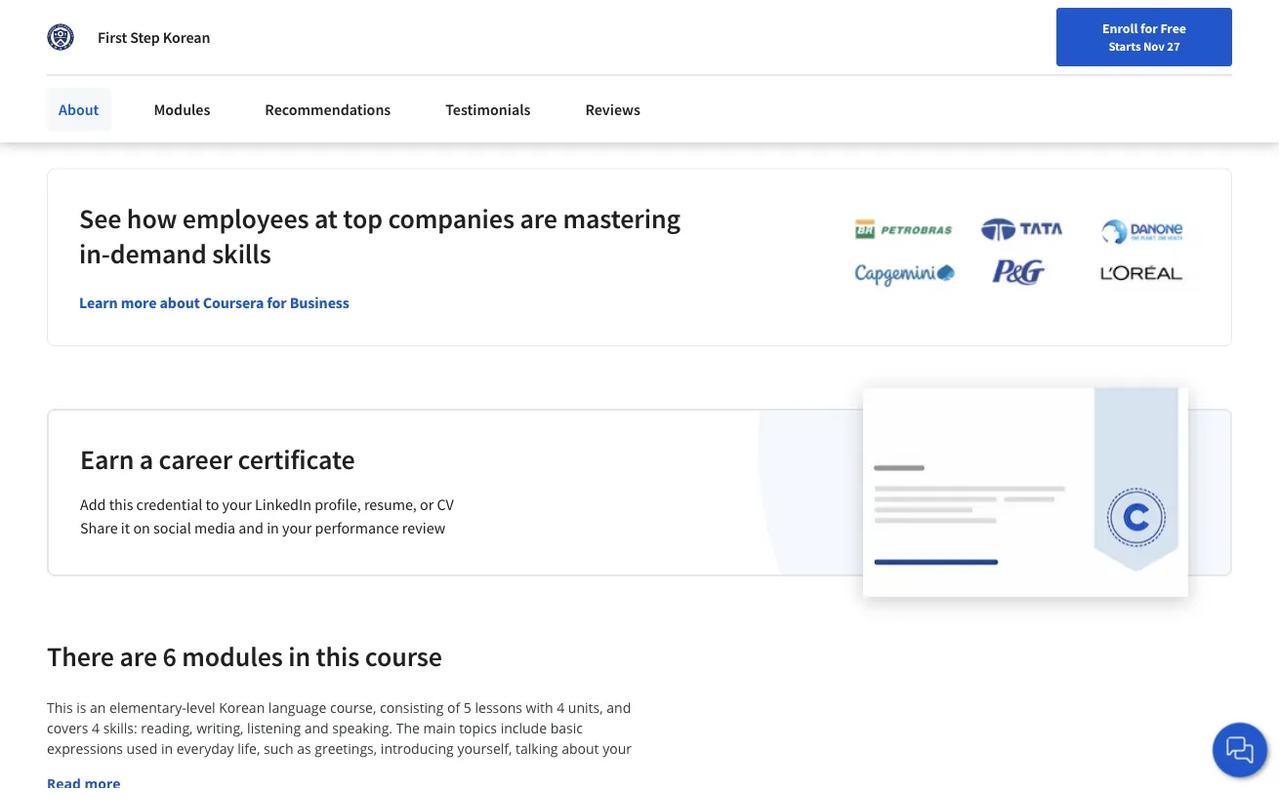 Task type: locate. For each thing, give the bounding box(es) containing it.
0 horizontal spatial this
[[109, 495, 133, 515]]

a up "quizzes"
[[117, 761, 125, 779]]

0 horizontal spatial covers
[[47, 720, 88, 738]]

employees
[[182, 201, 309, 236]]

units,
[[568, 699, 603, 718]]

and down the life
[[164, 781, 188, 790]]

certificate up 'profile,'
[[238, 443, 355, 477]]

reviews link
[[574, 88, 652, 131]]

linkedin left 'profile,'
[[255, 495, 311, 515]]

in inside this is an elementary-level korean language course, consisting of 5 lessons with 4 units, and covers 4 skills: reading, writing, listening and speaking. the main topics include basic expressions used in everyday life, such as greetings, introducing yourself, talking about your family and a daily life and so on. each lesson covers dialogues, pronunciation, vocabulary, grammar, quizzes and role-plays.
[[161, 740, 173, 759]]

covers down this
[[47, 720, 88, 738]]

vocabulary,
[[542, 761, 615, 779]]

life
[[162, 761, 181, 779]]

1 horizontal spatial are
[[520, 201, 557, 236]]

a right earn
[[139, 443, 153, 477]]

this
[[47, 699, 73, 718]]

in right media
[[267, 519, 279, 538]]

yonsei university image
[[47, 23, 74, 51]]

and right units,
[[607, 699, 631, 718]]

1 vertical spatial a
[[117, 761, 125, 779]]

2 horizontal spatial in
[[288, 640, 311, 674]]

at
[[314, 201, 338, 236]]

cv
[[437, 495, 454, 515]]

each
[[254, 761, 285, 779]]

for
[[1140, 20, 1158, 37], [267, 293, 287, 313]]

0 vertical spatial a
[[139, 443, 153, 477]]

more
[[121, 293, 157, 313]]

your up media
[[222, 495, 252, 515]]

lessons
[[475, 699, 522, 718]]

first step korean
[[98, 27, 210, 47]]

4
[[557, 699, 565, 718], [92, 720, 100, 738]]

to up media
[[206, 495, 219, 515]]

certificate
[[117, 26, 183, 46], [238, 443, 355, 477]]

1 horizontal spatial add
[[80, 495, 106, 515]]

1 horizontal spatial in
[[267, 519, 279, 538]]

1 horizontal spatial 4
[[557, 699, 565, 718]]

1 horizontal spatial to
[[206, 495, 219, 515]]

in down the reading, on the bottom left of page
[[161, 740, 173, 759]]

quizzes
[[113, 781, 160, 790]]

add for add to your linkedin profile
[[47, 56, 69, 74]]

coursera
[[203, 293, 264, 313]]

daily
[[128, 761, 158, 779]]

a inside this is an elementary-level korean language course, consisting of 5 lessons with 4 units, and covers 4 skills: reading, writing, listening and speaking. the main topics include basic expressions used in everyday life, such as greetings, introducing yourself, talking about your family and a daily life and so on. each lesson covers dialogues, pronunciation, vocabulary, grammar, quizzes and role-plays.
[[117, 761, 125, 779]]

2 vertical spatial in
[[161, 740, 173, 759]]

add down yonsei university 'icon'
[[47, 56, 69, 74]]

a
[[139, 443, 153, 477], [117, 761, 125, 779]]

add
[[47, 56, 69, 74], [80, 495, 106, 515]]

for left business
[[267, 293, 287, 313]]

demand
[[110, 237, 207, 271]]

0 vertical spatial covers
[[47, 720, 88, 738]]

0 vertical spatial add
[[47, 56, 69, 74]]

1 horizontal spatial about
[[562, 740, 599, 759]]

0 vertical spatial about
[[160, 293, 200, 313]]

in
[[267, 519, 279, 538], [288, 640, 311, 674], [161, 740, 173, 759]]

1 vertical spatial about
[[562, 740, 599, 759]]

1 horizontal spatial a
[[139, 443, 153, 477]]

skills
[[212, 237, 271, 271]]

this up "course,"
[[316, 640, 360, 674]]

about up 'vocabulary,'
[[562, 740, 599, 759]]

add inside add this credential to your linkedin profile, resume, or cv share it on social media and in your performance review
[[80, 495, 106, 515]]

of
[[447, 699, 460, 718]]

this
[[109, 495, 133, 515], [316, 640, 360, 674]]

0 vertical spatial for
[[1140, 20, 1158, 37]]

linkedin down the step
[[115, 56, 165, 74]]

about right more
[[160, 293, 200, 313]]

talking
[[516, 740, 558, 759]]

are left 'mastering'
[[520, 201, 557, 236]]

1 vertical spatial to
[[206, 495, 219, 515]]

are
[[520, 201, 557, 236], [120, 640, 157, 674]]

4 right with
[[557, 699, 565, 718]]

korean up profile
[[163, 27, 210, 47]]

your
[[87, 56, 113, 74], [222, 495, 252, 515], [282, 519, 312, 538], [603, 740, 632, 759]]

korean
[[163, 27, 210, 47], [219, 699, 265, 718]]

profile,
[[315, 495, 361, 515]]

everyday
[[176, 740, 234, 759]]

korean up the writing,
[[219, 699, 265, 718]]

0 horizontal spatial are
[[120, 640, 157, 674]]

1 vertical spatial covers
[[332, 761, 374, 779]]

introducing
[[381, 740, 454, 759]]

0 horizontal spatial in
[[161, 740, 173, 759]]

your left performance
[[282, 519, 312, 538]]

top
[[343, 201, 383, 236]]

0 vertical spatial this
[[109, 495, 133, 515]]

on
[[133, 519, 150, 538]]

0 horizontal spatial about
[[160, 293, 200, 313]]

modules
[[182, 640, 283, 674]]

is
[[76, 699, 86, 718]]

0 vertical spatial certificate
[[117, 26, 183, 46]]

earn
[[80, 443, 134, 477]]

0 horizontal spatial korean
[[163, 27, 210, 47]]

1 vertical spatial 4
[[92, 720, 100, 738]]

basic
[[550, 720, 583, 738]]

0 horizontal spatial a
[[117, 761, 125, 779]]

1 vertical spatial add
[[80, 495, 106, 515]]

this inside add this credential to your linkedin profile, resume, or cv share it on social media and in your performance review
[[109, 495, 133, 515]]

0 vertical spatial are
[[520, 201, 557, 236]]

menu item
[[925, 20, 1051, 83]]

so
[[212, 761, 227, 779]]

1 horizontal spatial for
[[1140, 20, 1158, 37]]

1 vertical spatial linkedin
[[255, 495, 311, 515]]

0 horizontal spatial to
[[72, 56, 84, 74]]

1 vertical spatial for
[[267, 293, 287, 313]]

chat with us image
[[1224, 735, 1256, 766]]

course
[[365, 640, 442, 674]]

profile
[[168, 56, 205, 74]]

coursera enterprise logos image
[[826, 217, 1200, 298]]

1 horizontal spatial linkedin
[[255, 495, 311, 515]]

certificate up add to your linkedin profile
[[117, 26, 183, 46]]

greetings,
[[315, 740, 377, 759]]

this up it
[[109, 495, 133, 515]]

0 horizontal spatial certificate
[[117, 26, 183, 46]]

covers down greetings,
[[332, 761, 374, 779]]

1 horizontal spatial korean
[[219, 699, 265, 718]]

0 vertical spatial in
[[267, 519, 279, 538]]

see how employees at top companies are mastering in-demand skills
[[79, 201, 681, 271]]

and right media
[[238, 519, 264, 538]]

to
[[72, 56, 84, 74], [206, 495, 219, 515]]

plays.
[[221, 781, 258, 790]]

in-
[[79, 237, 110, 271]]

and
[[238, 519, 264, 538], [607, 699, 631, 718], [304, 720, 329, 738], [89, 761, 114, 779], [184, 761, 209, 779], [164, 781, 188, 790]]

1 horizontal spatial covers
[[332, 761, 374, 779]]

and up as
[[304, 720, 329, 738]]

speaking.
[[332, 720, 393, 738]]

skills:
[[103, 720, 137, 738]]

to down shareable
[[72, 56, 84, 74]]

covers
[[47, 720, 88, 738], [332, 761, 374, 779]]

mastering
[[563, 201, 681, 236]]

are inside see how employees at top companies are mastering in-demand skills
[[520, 201, 557, 236]]

0 vertical spatial linkedin
[[115, 56, 165, 74]]

0 horizontal spatial add
[[47, 56, 69, 74]]

1 vertical spatial are
[[120, 640, 157, 674]]

1 vertical spatial certificate
[[238, 443, 355, 477]]

or
[[420, 495, 434, 515]]

modules
[[154, 100, 210, 119]]

about
[[59, 100, 99, 119]]

there
[[47, 640, 114, 674]]

in up "language"
[[288, 640, 311, 674]]

about link
[[47, 88, 111, 131]]

there are 6 modules in this course
[[47, 640, 442, 674]]

1 vertical spatial korean
[[219, 699, 265, 718]]

level
[[186, 699, 215, 718]]

how
[[127, 201, 177, 236]]

used
[[127, 740, 158, 759]]

linkedin inside add this credential to your linkedin profile, resume, or cv share it on social media and in your performance review
[[255, 495, 311, 515]]

elementary-
[[109, 699, 186, 718]]

free
[[1160, 20, 1186, 37]]

linkedin
[[115, 56, 165, 74], [255, 495, 311, 515]]

are left 6
[[120, 640, 157, 674]]

social
[[153, 519, 191, 538]]

your up 'vocabulary,'
[[603, 740, 632, 759]]

for up nov
[[1140, 20, 1158, 37]]

on.
[[231, 761, 251, 779]]

add up share
[[80, 495, 106, 515]]

4 down an
[[92, 720, 100, 738]]

1 vertical spatial this
[[316, 640, 360, 674]]



Task type: vqa. For each thing, say whether or not it's contained in the screenshot.
the for businesses
no



Task type: describe. For each thing, give the bounding box(es) containing it.
1 vertical spatial in
[[288, 640, 311, 674]]

earn a career certificate
[[80, 443, 355, 477]]

the
[[396, 720, 420, 738]]

0 horizontal spatial 4
[[92, 720, 100, 738]]

learn more about coursera for business link
[[79, 293, 349, 313]]

korean inside this is an elementary-level korean language course, consisting of 5 lessons with 4 units, and covers 4 skills: reading, writing, listening and speaking. the main topics include basic expressions used in everyday life, such as greetings, introducing yourself, talking about your family and a daily life and so on. each lesson covers dialogues, pronunciation, vocabulary, grammar, quizzes and role-plays.
[[219, 699, 265, 718]]

business
[[290, 293, 349, 313]]

5
[[464, 699, 471, 718]]

and down expressions
[[89, 761, 114, 779]]

pronunciation,
[[446, 761, 539, 779]]

add to your linkedin profile
[[47, 56, 205, 74]]

recommendations
[[265, 100, 391, 119]]

coursera career certificate image
[[863, 388, 1188, 597]]

grammar,
[[47, 781, 110, 790]]

learn
[[79, 293, 118, 313]]

credential
[[136, 495, 202, 515]]

starts
[[1109, 38, 1141, 54]]

0 vertical spatial to
[[72, 56, 84, 74]]

0 horizontal spatial linkedin
[[115, 56, 165, 74]]

it
[[121, 519, 130, 538]]

and inside add this credential to your linkedin profile, resume, or cv share it on social media and in your performance review
[[238, 519, 264, 538]]

shareable
[[47, 26, 114, 46]]

life,
[[238, 740, 260, 759]]

0 vertical spatial korean
[[163, 27, 210, 47]]

modules link
[[142, 88, 222, 131]]

dialogues,
[[377, 761, 442, 779]]

learn more about coursera for business
[[79, 293, 349, 313]]

topics
[[459, 720, 497, 738]]

0 horizontal spatial for
[[267, 293, 287, 313]]

1 horizontal spatial certificate
[[238, 443, 355, 477]]

such
[[264, 740, 293, 759]]

with
[[526, 699, 553, 718]]

your inside this is an elementary-level korean language course, consisting of 5 lessons with 4 units, and covers 4 skills: reading, writing, listening and speaking. the main topics include basic expressions used in everyday life, such as greetings, introducing yourself, talking about your family and a daily life and so on. each lesson covers dialogues, pronunciation, vocabulary, grammar, quizzes and role-plays.
[[603, 740, 632, 759]]

an
[[90, 699, 106, 718]]

family
[[47, 761, 86, 779]]

share
[[80, 519, 118, 538]]

1 horizontal spatial this
[[316, 640, 360, 674]]

testimonials
[[446, 100, 531, 119]]

consisting
[[380, 699, 444, 718]]

see
[[79, 201, 121, 236]]

about inside this is an elementary-level korean language course, consisting of 5 lessons with 4 units, and covers 4 skills: reading, writing, listening and speaking. the main topics include basic expressions used in everyday life, such as greetings, introducing yourself, talking about your family and a daily life and so on. each lesson covers dialogues, pronunciation, vocabulary, grammar, quizzes and role-plays.
[[562, 740, 599, 759]]

to inside add this credential to your linkedin profile, resume, or cv share it on social media and in your performance review
[[206, 495, 219, 515]]

and up role-
[[184, 761, 209, 779]]

listening
[[247, 720, 301, 738]]

6
[[163, 640, 176, 674]]

yourself,
[[457, 740, 512, 759]]

career
[[159, 443, 232, 477]]

coursera image
[[23, 16, 147, 47]]

enroll
[[1102, 20, 1138, 37]]

first
[[98, 27, 127, 47]]

add this credential to your linkedin profile, resume, or cv share it on social media and in your performance review
[[80, 495, 454, 538]]

language
[[268, 699, 326, 718]]

writing,
[[196, 720, 244, 738]]

resume,
[[364, 495, 417, 515]]

enroll for free starts nov 27
[[1102, 20, 1186, 54]]

0 vertical spatial 4
[[557, 699, 565, 718]]

reading,
[[141, 720, 193, 738]]

expressions
[[47, 740, 123, 759]]

review
[[402, 519, 445, 538]]

your down first
[[87, 56, 113, 74]]

media
[[194, 519, 235, 538]]

lesson
[[288, 761, 329, 779]]

reviews
[[585, 100, 640, 119]]

27
[[1167, 38, 1180, 54]]

for inside enroll for free starts nov 27
[[1140, 20, 1158, 37]]

main
[[423, 720, 455, 738]]

role-
[[192, 781, 221, 790]]

in inside add this credential to your linkedin profile, resume, or cv share it on social media and in your performance review
[[267, 519, 279, 538]]

include
[[501, 720, 547, 738]]

course,
[[330, 699, 376, 718]]

recommendations link
[[253, 88, 403, 131]]

performance
[[315, 519, 399, 538]]

nov
[[1143, 38, 1165, 54]]

as
[[297, 740, 311, 759]]

this is an elementary-level korean language course, consisting of 5 lessons with 4 units, and covers 4 skills: reading, writing, listening and speaking. the main topics include basic expressions used in everyday life, such as greetings, introducing yourself, talking about your family and a daily life and so on. each lesson covers dialogues, pronunciation, vocabulary, grammar, quizzes and role-plays.
[[47, 699, 635, 790]]

shareable certificate
[[47, 26, 183, 46]]

testimonials link
[[434, 88, 542, 131]]

companies
[[388, 201, 514, 236]]

add for add this credential to your linkedin profile, resume, or cv share it on social media and in your performance review
[[80, 495, 106, 515]]



